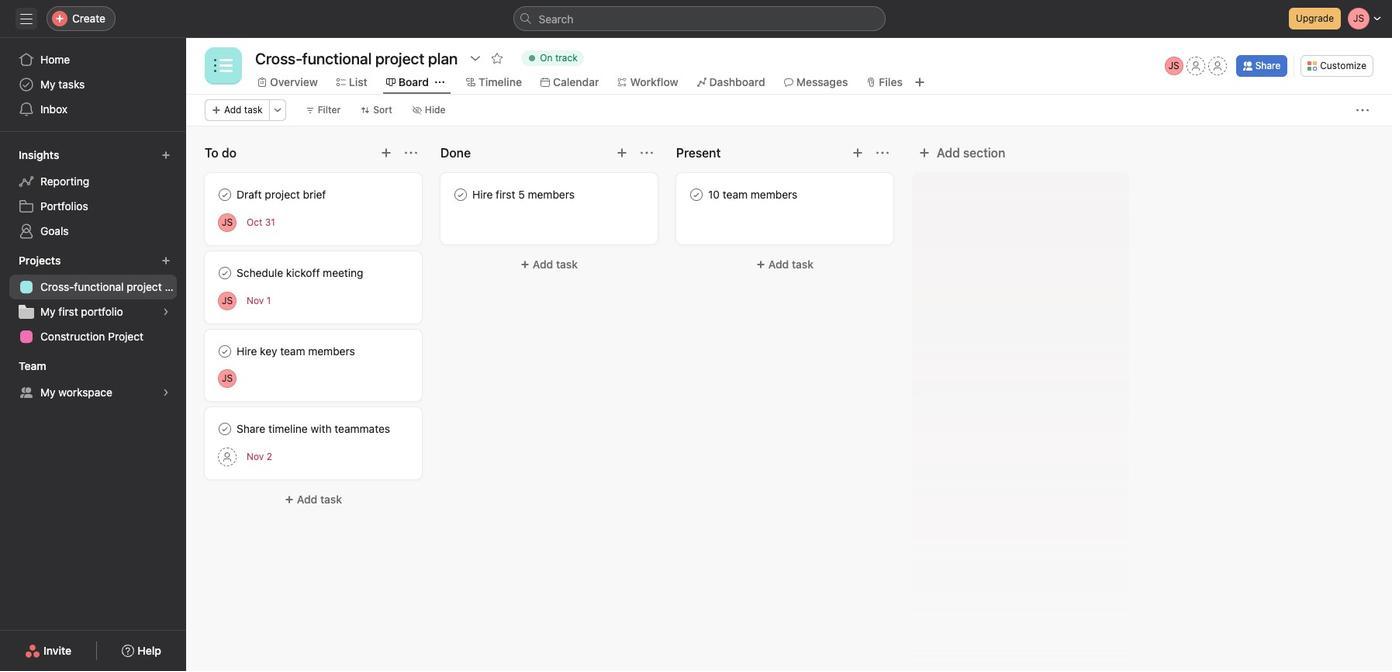 Task type: locate. For each thing, give the bounding box(es) containing it.
add left more actions image
[[224, 104, 242, 116]]

brief
[[303, 188, 326, 201]]

my down cross-
[[40, 305, 56, 318]]

share inside button
[[1256, 60, 1281, 71]]

share for share
[[1256, 60, 1281, 71]]

add to starred image
[[491, 52, 504, 64]]

share left the customize dropdown button
[[1256, 60, 1281, 71]]

0 horizontal spatial project
[[127, 280, 162, 293]]

1 horizontal spatial more section actions image
[[877, 147, 889, 159]]

customize button
[[1301, 55, 1374, 77]]

1 add task image from the left
[[380, 147, 393, 159]]

kickoff
[[286, 266, 320, 279]]

project
[[265, 188, 300, 201], [127, 280, 162, 293]]

portfolio
[[81, 305, 123, 318]]

portfolios link
[[9, 194, 177, 219]]

Mark complete checkbox
[[216, 185, 234, 204], [687, 185, 706, 204], [216, 264, 234, 282], [216, 342, 234, 361], [216, 420, 234, 438]]

1 horizontal spatial first
[[496, 188, 515, 201]]

add task image left more section actions image
[[380, 147, 393, 159]]

portfolios
[[40, 199, 88, 213]]

team right 10
[[723, 188, 748, 201]]

goals link
[[9, 219, 177, 244]]

nov for schedule
[[247, 295, 264, 306]]

mark complete checkbox left the schedule
[[216, 264, 234, 282]]

list
[[349, 75, 368, 88]]

10
[[708, 188, 720, 201]]

my inside teams 'element'
[[40, 386, 56, 399]]

2 my from the top
[[40, 305, 56, 318]]

2 add task image from the left
[[616, 147, 628, 159]]

home
[[40, 53, 70, 66]]

cross-
[[40, 280, 74, 293]]

filter button
[[298, 99, 348, 121]]

add task button down hire first 5 members
[[441, 251, 658, 278]]

section
[[963, 146, 1006, 160]]

mark complete checkbox left key
[[216, 342, 234, 361]]

my
[[40, 78, 56, 91], [40, 305, 56, 318], [40, 386, 56, 399]]

nov left 2
[[247, 451, 264, 462]]

my inside projects element
[[40, 305, 56, 318]]

nov left 1
[[247, 295, 264, 306]]

my first portfolio
[[40, 305, 123, 318]]

mark complete image left timeline
[[216, 420, 234, 438]]

0 vertical spatial my
[[40, 78, 56, 91]]

oct
[[247, 216, 263, 228]]

add for add section button
[[937, 146, 960, 160]]

0 horizontal spatial share
[[237, 422, 266, 435]]

add down "share timeline with teammates"
[[297, 493, 318, 506]]

create
[[72, 12, 105, 25]]

1 more section actions image from the left
[[641, 147, 653, 159]]

0 horizontal spatial add task image
[[380, 147, 393, 159]]

draft project brief
[[237, 188, 326, 201]]

projects
[[19, 254, 61, 267]]

None text field
[[251, 44, 462, 72]]

more section actions image
[[641, 147, 653, 159], [877, 147, 889, 159]]

projects element
[[0, 247, 186, 352]]

first for my
[[58, 305, 78, 318]]

invite button
[[15, 637, 82, 665]]

0 horizontal spatial more section actions image
[[641, 147, 653, 159]]

1 vertical spatial share
[[237, 422, 266, 435]]

1 vertical spatial nov
[[247, 451, 264, 462]]

schedule kickoff meeting
[[237, 266, 363, 279]]

oct 31
[[247, 216, 275, 228]]

share
[[1256, 60, 1281, 71], [237, 422, 266, 435]]

add task image
[[380, 147, 393, 159], [616, 147, 628, 159]]

1 horizontal spatial add task image
[[616, 147, 628, 159]]

Mark complete checkbox
[[451, 185, 470, 204]]

team
[[723, 188, 748, 201], [280, 344, 305, 358]]

1 horizontal spatial hire
[[472, 188, 493, 201]]

members
[[528, 188, 575, 201], [751, 188, 798, 201], [308, 344, 355, 358]]

share button
[[1236, 55, 1288, 77]]

add task button down 10 team members
[[676, 251, 894, 278]]

help
[[138, 644, 161, 657]]

members for hire key team members
[[308, 344, 355, 358]]

0 vertical spatial nov
[[247, 295, 264, 306]]

more actions image
[[273, 106, 282, 115]]

meeting
[[323, 266, 363, 279]]

mark complete image for share timeline with teammates
[[216, 420, 234, 438]]

add section
[[937, 146, 1006, 160]]

2 nov from the top
[[247, 451, 264, 462]]

1 nov from the top
[[247, 295, 264, 306]]

inbox link
[[9, 97, 177, 122]]

see details, my first portfolio image
[[161, 307, 171, 317]]

1 vertical spatial first
[[58, 305, 78, 318]]

1 horizontal spatial members
[[528, 188, 575, 201]]

add down 10 team members
[[769, 258, 789, 271]]

workflow link
[[618, 74, 678, 91]]

workflow
[[630, 75, 678, 88]]

mark complete checkbox left draft
[[216, 185, 234, 204]]

1 vertical spatial my
[[40, 305, 56, 318]]

hire key team members
[[237, 344, 355, 358]]

construction
[[40, 330, 105, 343]]

new project or portfolio image
[[161, 256, 171, 265]]

0 vertical spatial hire
[[472, 188, 493, 201]]

files
[[879, 75, 903, 88]]

mark complete checkbox left timeline
[[216, 420, 234, 438]]

tasks
[[58, 78, 85, 91]]

add left section
[[937, 146, 960, 160]]

2
[[267, 451, 272, 462]]

1 my from the top
[[40, 78, 56, 91]]

0 horizontal spatial first
[[58, 305, 78, 318]]

31
[[265, 216, 275, 228]]

add task button down 2
[[205, 486, 422, 514]]

mark complete image down done
[[451, 185, 470, 204]]

on track button
[[515, 47, 591, 69]]

first left 5
[[496, 188, 515, 201]]

present
[[676, 146, 721, 160]]

members right 5
[[528, 188, 575, 201]]

0 vertical spatial share
[[1256, 60, 1281, 71]]

2 vertical spatial my
[[40, 386, 56, 399]]

0 vertical spatial team
[[723, 188, 748, 201]]

to do
[[205, 146, 236, 160]]

add inside add section button
[[937, 146, 960, 160]]

0 vertical spatial project
[[265, 188, 300, 201]]

0 vertical spatial first
[[496, 188, 515, 201]]

cross-functional project plan
[[40, 280, 186, 293]]

first inside projects element
[[58, 305, 78, 318]]

add task image for done
[[616, 147, 628, 159]]

construction project
[[40, 330, 144, 343]]

2 more section actions image from the left
[[877, 147, 889, 159]]

oct 31 button
[[247, 216, 275, 228]]

mark complete checkbox left 10
[[687, 185, 706, 204]]

tab actions image
[[435, 78, 445, 87]]

more section actions image right add task icon
[[877, 147, 889, 159]]

insights
[[19, 148, 59, 161]]

construction project link
[[9, 324, 177, 349]]

1 horizontal spatial share
[[1256, 60, 1281, 71]]

js
[[1169, 60, 1180, 71], [222, 216, 233, 228], [222, 294, 233, 306], [222, 372, 233, 384]]

my inside global element
[[40, 78, 56, 91]]

mark complete image left 10
[[687, 185, 706, 204]]

my for my workspace
[[40, 386, 56, 399]]

mark complete image left the schedule
[[216, 264, 234, 282]]

add task button
[[205, 99, 270, 121], [441, 251, 658, 278], [676, 251, 894, 278], [205, 486, 422, 514]]

insights element
[[0, 141, 186, 247]]

hire left key
[[237, 344, 257, 358]]

1 vertical spatial team
[[280, 344, 305, 358]]

add task image down workflow link
[[616, 147, 628, 159]]

team right key
[[280, 344, 305, 358]]

3 my from the top
[[40, 386, 56, 399]]

members right 10
[[751, 188, 798, 201]]

first up construction on the left
[[58, 305, 78, 318]]

add task
[[224, 104, 263, 116], [533, 258, 578, 271], [769, 258, 814, 271], [297, 493, 342, 506]]

more section actions image left present
[[641, 147, 653, 159]]

1 horizontal spatial team
[[723, 188, 748, 201]]

my down 'team' popup button
[[40, 386, 56, 399]]

project up 31
[[265, 188, 300, 201]]

hire
[[472, 188, 493, 201], [237, 344, 257, 358]]

list image
[[214, 57, 233, 75]]

mark complete image
[[216, 185, 234, 204]]

team button
[[16, 355, 60, 377]]

0 horizontal spatial hire
[[237, 344, 257, 358]]

add down hire first 5 members
[[533, 258, 553, 271]]

mark complete image
[[451, 185, 470, 204], [687, 185, 706, 204], [216, 264, 234, 282], [216, 342, 234, 361], [216, 420, 234, 438]]

done
[[441, 146, 471, 160]]

add task image for to do
[[380, 147, 393, 159]]

2 horizontal spatial members
[[751, 188, 798, 201]]

1 vertical spatial hire
[[237, 344, 257, 358]]

project left plan
[[127, 280, 162, 293]]

messages link
[[784, 74, 848, 91]]

nov
[[247, 295, 264, 306], [247, 451, 264, 462]]

my left 'tasks'
[[40, 78, 56, 91]]

members right key
[[308, 344, 355, 358]]

add for add task button to the left of more actions image
[[224, 104, 242, 116]]

0 horizontal spatial members
[[308, 344, 355, 358]]

filter
[[318, 104, 341, 116]]

share up nov 2
[[237, 422, 266, 435]]

mark complete image left key
[[216, 342, 234, 361]]

mark complete checkbox for share timeline with teammates
[[216, 420, 234, 438]]

1 vertical spatial project
[[127, 280, 162, 293]]

hire right mark complete option
[[472, 188, 493, 201]]

more section actions image
[[405, 147, 417, 159]]

hide button
[[406, 99, 453, 121]]

timeline link
[[466, 74, 522, 91]]

task
[[244, 104, 263, 116], [556, 258, 578, 271], [792, 258, 814, 271], [320, 493, 342, 506]]



Task type: describe. For each thing, give the bounding box(es) containing it.
nov for share
[[247, 451, 264, 462]]

nov 1
[[247, 295, 271, 306]]

on track
[[540, 52, 578, 64]]

hire for hire first 5 members
[[472, 188, 493, 201]]

10 team members
[[708, 188, 798, 201]]

mark complete image for hire key team members
[[216, 342, 234, 361]]

key
[[260, 344, 277, 358]]

schedule
[[237, 266, 283, 279]]

on
[[540, 52, 553, 64]]

board
[[399, 75, 429, 88]]

calendar link
[[541, 74, 599, 91]]

show options image
[[470, 52, 482, 64]]

with
[[311, 422, 332, 435]]

customize
[[1321, 60, 1367, 71]]

task for add task button underneath 2
[[320, 493, 342, 506]]

members for hire first 5 members
[[528, 188, 575, 201]]

hide
[[425, 104, 446, 116]]

first for hire
[[496, 188, 515, 201]]

add for add task button underneath 2
[[297, 493, 318, 506]]

add tab image
[[914, 76, 926, 88]]

task for add task button underneath 10 team members
[[792, 258, 814, 271]]

goals
[[40, 224, 69, 237]]

dashboard link
[[697, 74, 765, 91]]

inbox
[[40, 102, 68, 116]]

my workspace link
[[9, 380, 177, 405]]

track
[[555, 52, 578, 64]]

hire first 5 members
[[472, 188, 575, 201]]

more section actions image for present
[[877, 147, 889, 159]]

mark complete checkbox for hire key team members
[[216, 342, 234, 361]]

mark complete image for schedule kickoff meeting
[[216, 264, 234, 282]]

1
[[267, 295, 271, 306]]

workspace
[[58, 386, 112, 399]]

reporting link
[[9, 169, 177, 194]]

Search tasks, projects, and more text field
[[513, 6, 886, 31]]

cross-functional project plan link
[[9, 275, 186, 299]]

0 horizontal spatial team
[[280, 344, 305, 358]]

hide sidebar image
[[20, 12, 33, 25]]

task for add task button under hire first 5 members
[[556, 258, 578, 271]]

add for add task button underneath 10 team members
[[769, 258, 789, 271]]

project
[[108, 330, 144, 343]]

help button
[[112, 637, 171, 665]]

5
[[518, 188, 525, 201]]

1 horizontal spatial project
[[265, 188, 300, 201]]

reporting
[[40, 175, 89, 188]]

add for add task button under hire first 5 members
[[533, 258, 553, 271]]

timeline
[[479, 75, 522, 88]]

home link
[[9, 47, 177, 72]]

calendar
[[553, 75, 599, 88]]

nov 1 button
[[247, 295, 271, 306]]

invite
[[43, 644, 72, 657]]

teams element
[[0, 352, 186, 408]]

new insights image
[[161, 150, 171, 160]]

upgrade button
[[1289, 8, 1341, 29]]

timeline
[[268, 422, 308, 435]]

board link
[[386, 74, 429, 91]]

teammates
[[335, 422, 390, 435]]

mark complete image for 10 team members
[[687, 185, 706, 204]]

my workspace
[[40, 386, 112, 399]]

hire for hire key team members
[[237, 344, 257, 358]]

mark complete checkbox for 10 team members
[[687, 185, 706, 204]]

my for my tasks
[[40, 78, 56, 91]]

projects button
[[16, 250, 75, 272]]

sort
[[373, 104, 392, 116]]

dashboard
[[709, 75, 765, 88]]

plan
[[165, 280, 186, 293]]

nov 2 button
[[247, 451, 272, 462]]

my first portfolio link
[[9, 299, 177, 324]]

overview
[[270, 75, 318, 88]]

share for share timeline with teammates
[[237, 422, 266, 435]]

add task image
[[852, 147, 864, 159]]

share timeline with teammates
[[237, 422, 390, 435]]

more section actions image for done
[[641, 147, 653, 159]]

draft
[[237, 188, 262, 201]]

team
[[19, 359, 46, 372]]

messages
[[797, 75, 848, 88]]

sort button
[[354, 99, 399, 121]]

add section button
[[912, 139, 1012, 167]]

nov 2
[[247, 451, 272, 462]]

more actions image
[[1357, 104, 1369, 116]]

mark complete checkbox for draft project brief
[[216, 185, 234, 204]]

my tasks link
[[9, 72, 177, 97]]

add task button left more actions image
[[205, 99, 270, 121]]

functional
[[74, 280, 124, 293]]

global element
[[0, 38, 186, 131]]

task for add task button to the left of more actions image
[[244, 104, 263, 116]]

my tasks
[[40, 78, 85, 91]]

files link
[[867, 74, 903, 91]]

upgrade
[[1296, 12, 1334, 24]]

mark complete checkbox for schedule kickoff meeting
[[216, 264, 234, 282]]

mark complete image for hire first 5 members
[[451, 185, 470, 204]]

my for my first portfolio
[[40, 305, 56, 318]]

list link
[[337, 74, 368, 91]]

see details, my workspace image
[[161, 388, 171, 397]]



Task type: vqa. For each thing, say whether or not it's contained in the screenshot.
list item
no



